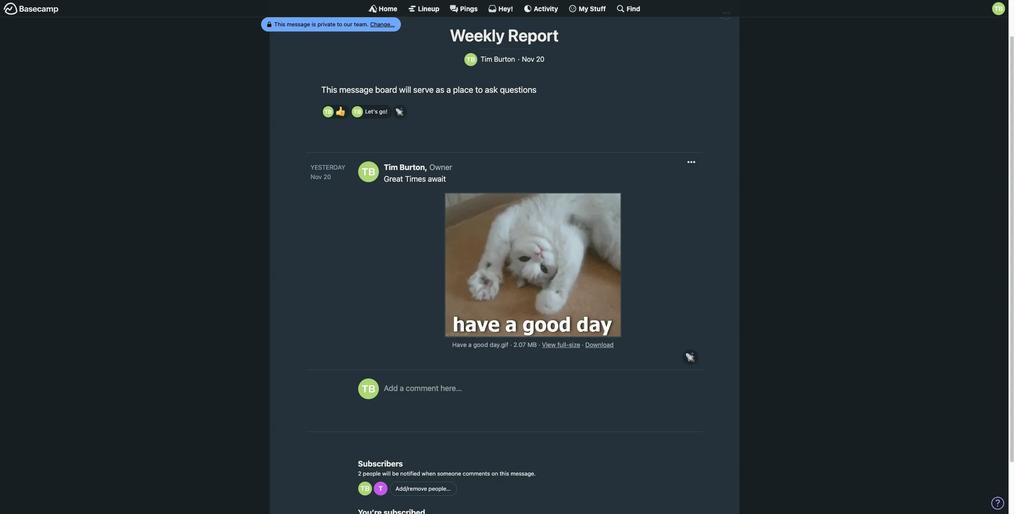 Task type: locate. For each thing, give the bounding box(es) containing it.
1 vertical spatial to
[[476, 85, 483, 95]]

let's go!
[[365, 108, 388, 115]]

1 horizontal spatial this
[[321, 85, 337, 95]]

home
[[379, 5, 398, 12]]

change… link
[[370, 21, 395, 27]]

0 vertical spatial a
[[447, 85, 451, 95]]

tim
[[481, 55, 492, 63], [384, 163, 398, 172]]

0 vertical spatial this
[[274, 21, 285, 27]]

0 vertical spatial 20
[[536, 55, 545, 63]]

day.gif
[[490, 341, 509, 349]]

1 vertical spatial tim burton image
[[358, 379, 379, 399]]

will
[[399, 85, 411, 95], [382, 470, 391, 477]]

go!
[[379, 108, 388, 115]]

0 vertical spatial will
[[399, 85, 411, 95]]

0 vertical spatial tim burton image
[[323, 106, 334, 117]]

questions
[[500, 85, 537, 95]]

tim burton image inside main element
[[993, 2, 1006, 15]]

pings button
[[450, 4, 478, 13]]

0 horizontal spatial nov 20 element
[[311, 173, 331, 180]]

subscribers
[[358, 459, 403, 468]]

1 vertical spatial will
[[382, 470, 391, 477]]

nov 20 element down yesterday element
[[311, 173, 331, 180]]

0 horizontal spatial tim
[[384, 163, 398, 172]]

20 inside the yesterday nov 20
[[324, 173, 331, 180]]

1 vertical spatial burton
[[400, 163, 425, 172]]

private
[[317, 21, 335, 27]]

will left be
[[382, 470, 391, 477]]

weekly report
[[450, 25, 559, 45]]

to left our on the left of page
[[337, 21, 342, 27]]

this for this message is private to our team. change…
[[274, 21, 285, 27]]

comment
[[406, 384, 439, 393]]

switch accounts image
[[3, 2, 59, 16]]

have a good day.gif 2.07 mb view full-size
[[452, 341, 581, 349]]

1 vertical spatial nov 20 element
[[311, 173, 331, 180]]

1 vertical spatial a
[[469, 341, 472, 349]]

great times await
[[384, 175, 446, 184]]

tim for tim burton
[[481, 55, 492, 63]]

to
[[337, 21, 342, 27], [476, 85, 483, 95]]

pings
[[460, 5, 478, 12]]

2 horizontal spatial a
[[469, 341, 472, 349]]

tim burton image
[[993, 2, 1006, 15], [464, 53, 477, 66], [352, 106, 363, 117], [358, 162, 379, 182]]

20 down report
[[536, 55, 545, 63]]

0 vertical spatial nov 20 element
[[522, 55, 545, 63]]

0 horizontal spatial message
[[287, 21, 310, 27]]

tim b. boosted the message with 'let's go!' element
[[351, 105, 392, 119]]

view full-size link
[[542, 341, 581, 349]]

ask
[[485, 85, 498, 95]]

1 vertical spatial 20
[[324, 173, 331, 180]]

a for add a comment here…
[[400, 384, 404, 393]]

hey!
[[499, 5, 513, 12]]

a right add
[[400, 384, 404, 393]]

0 horizontal spatial burton
[[400, 163, 425, 172]]

1 vertical spatial message
[[339, 85, 373, 95]]

nov
[[522, 55, 535, 63], [311, 173, 322, 180]]

0 vertical spatial burton
[[494, 55, 515, 63]]

our
[[344, 21, 352, 27]]

download link
[[586, 341, 614, 349]]

let's
[[365, 108, 378, 115]]

tim for tim burton , owner
[[384, 163, 398, 172]]

1 horizontal spatial to
[[476, 85, 483, 95]]

0 vertical spatial message
[[287, 21, 310, 27]]

1 horizontal spatial nov
[[522, 55, 535, 63]]

0 vertical spatial to
[[337, 21, 342, 27]]

nov 20 link
[[311, 172, 350, 182]]

my stuff button
[[569, 4, 606, 13]]

yesterday nov 20
[[311, 164, 346, 180]]

comments
[[463, 470, 490, 477]]

1 horizontal spatial burton
[[494, 55, 515, 63]]

tim burton image left 👍 on the left
[[323, 106, 334, 117]]

people
[[363, 470, 381, 477]]

1 horizontal spatial will
[[399, 85, 411, 95]]

this
[[274, 21, 285, 27], [321, 85, 337, 95]]

0 vertical spatial tim
[[481, 55, 492, 63]]

message left is
[[287, 21, 310, 27]]

tim burton image
[[323, 106, 334, 117], [358, 379, 379, 399], [358, 482, 372, 496]]

this left is
[[274, 21, 285, 27]]

tim burton image left terry image
[[358, 482, 372, 496]]

will inside subscribers 2 people will be notified when someone comments on this message.
[[382, 470, 391, 477]]

nov down report
[[522, 55, 535, 63]]

1 horizontal spatial 20
[[536, 55, 545, 63]]

will left serve
[[399, 85, 411, 95]]

yesterday link
[[311, 163, 350, 172]]

stuff
[[590, 5, 606, 12]]

1 horizontal spatial nov 20 element
[[522, 55, 545, 63]]

report
[[508, 25, 559, 45]]

tim burton image left add
[[358, 379, 379, 399]]

nov down yesterday element
[[311, 173, 322, 180]]

team.
[[354, 21, 369, 27]]

yesterday
[[311, 164, 346, 171]]

a right as
[[447, 85, 451, 95]]

as
[[436, 85, 445, 95]]

add
[[384, 384, 398, 393]]

a inside button
[[400, 384, 404, 393]]

0 horizontal spatial will
[[382, 470, 391, 477]]

0 horizontal spatial 20
[[324, 173, 331, 180]]

tim burton image inside tim b. boosted the message with 'let's go!' 'element'
[[352, 106, 363, 117]]

a right the "have"
[[469, 341, 472, 349]]

1 horizontal spatial message
[[339, 85, 373, 95]]

activity link
[[524, 4, 558, 13]]

nov 20 element down report
[[522, 55, 545, 63]]

owner
[[430, 163, 452, 172]]

1 horizontal spatial tim
[[481, 55, 492, 63]]

this
[[500, 470, 509, 477]]

2 vertical spatial a
[[400, 384, 404, 393]]

2
[[358, 470, 362, 477]]

burton down weekly report
[[494, 55, 515, 63]]

0 horizontal spatial nov
[[311, 173, 322, 180]]

have
[[452, 341, 467, 349]]

nov 20 element
[[522, 55, 545, 63], [311, 173, 331, 180]]

0 horizontal spatial this
[[274, 21, 285, 27]]

burton
[[494, 55, 515, 63], [400, 163, 425, 172]]

20
[[536, 55, 545, 63], [324, 173, 331, 180]]

message up let's
[[339, 85, 373, 95]]

full-
[[558, 341, 569, 349]]

times
[[405, 175, 426, 184]]

to left "ask"
[[476, 85, 483, 95]]

message
[[287, 21, 310, 27], [339, 85, 373, 95]]

a
[[447, 85, 451, 95], [469, 341, 472, 349], [400, 384, 404, 393]]

1 vertical spatial nov
[[311, 173, 322, 180]]

add a comment here… button
[[384, 379, 694, 418]]

burton up great times await
[[400, 163, 425, 172]]

board
[[375, 85, 397, 95]]

tim down weekly
[[481, 55, 492, 63]]

20 down yesterday element
[[324, 173, 331, 180]]

this up "tim b. boosted the message with '👍'" element
[[321, 85, 337, 95]]

1 vertical spatial tim
[[384, 163, 398, 172]]

1 vertical spatial this
[[321, 85, 337, 95]]

tim up great
[[384, 163, 398, 172]]

someone
[[437, 470, 461, 477]]

tim b. boosted the message with '👍' element
[[321, 105, 350, 119]]

0 horizontal spatial a
[[400, 384, 404, 393]]

serve
[[413, 85, 434, 95]]

mb
[[528, 341, 537, 349]]

subscribers 2 people will be notified when someone comments on this message.
[[358, 459, 536, 477]]

view
[[542, 341, 556, 349]]

1 horizontal spatial a
[[447, 85, 451, 95]]

add/remove people…
[[396, 485, 451, 492]]



Task type: describe. For each thing, give the bounding box(es) containing it.
,
[[425, 163, 428, 172]]

2.07
[[514, 341, 526, 349]]

activity
[[534, 5, 558, 12]]

message.
[[511, 470, 536, 477]]

add/remove
[[396, 485, 427, 492]]

download
[[586, 341, 614, 349]]

will for serve
[[399, 85, 411, 95]]

message for board
[[339, 85, 373, 95]]

my stuff
[[579, 5, 606, 12]]

when
[[422, 470, 436, 477]]

change…
[[370, 21, 395, 27]]

on
[[492, 470, 498, 477]]

people…
[[429, 485, 451, 492]]

will for be
[[382, 470, 391, 477]]

weekly
[[450, 25, 505, 45]]

here…
[[441, 384, 462, 393]]

great
[[384, 175, 403, 184]]

2 vertical spatial tim burton image
[[358, 482, 372, 496]]

zoom have a good day.gif image
[[446, 194, 621, 337]]

good
[[474, 341, 488, 349]]

main element
[[0, 0, 1009, 17]]

burton for tim burton
[[494, 55, 515, 63]]

0 horizontal spatial to
[[337, 21, 342, 27]]

nov inside the yesterday nov 20
[[311, 173, 322, 180]]

burton for tim burton , owner
[[400, 163, 425, 172]]

this message board will serve as a place to ask questions
[[321, 85, 537, 95]]

be
[[392, 470, 399, 477]]

add/remove people… link
[[390, 482, 457, 496]]

place
[[453, 85, 474, 95]]

tim burton
[[481, 55, 515, 63]]

find
[[627, 5, 641, 12]]

lineup
[[418, 5, 440, 12]]

my
[[579, 5, 589, 12]]

tim burton , owner
[[384, 163, 452, 172]]

lineup link
[[408, 4, 440, 13]]

size
[[569, 341, 581, 349]]

yesterday element
[[311, 163, 346, 172]]

0 vertical spatial nov
[[522, 55, 535, 63]]

this for this message board will serve as a place to ask questions
[[321, 85, 337, 95]]

add a comment here…
[[384, 384, 462, 393]]

find button
[[617, 4, 641, 13]]

terry image
[[374, 482, 388, 496]]

is
[[312, 21, 316, 27]]

👍
[[336, 107, 345, 117]]

home link
[[369, 4, 398, 13]]

this message is private to our team. change…
[[274, 21, 395, 27]]

await
[[428, 175, 446, 184]]

tim burton image inside "tim b. boosted the message with '👍'" element
[[323, 106, 334, 117]]

notified
[[401, 470, 420, 477]]

nov 20
[[522, 55, 545, 63]]

a for have a good day.gif 2.07 mb view full-size
[[469, 341, 472, 349]]

message for is
[[287, 21, 310, 27]]

hey! button
[[488, 4, 513, 13]]



Task type: vqa. For each thing, say whether or not it's contained in the screenshot.
"SIZE"
yes



